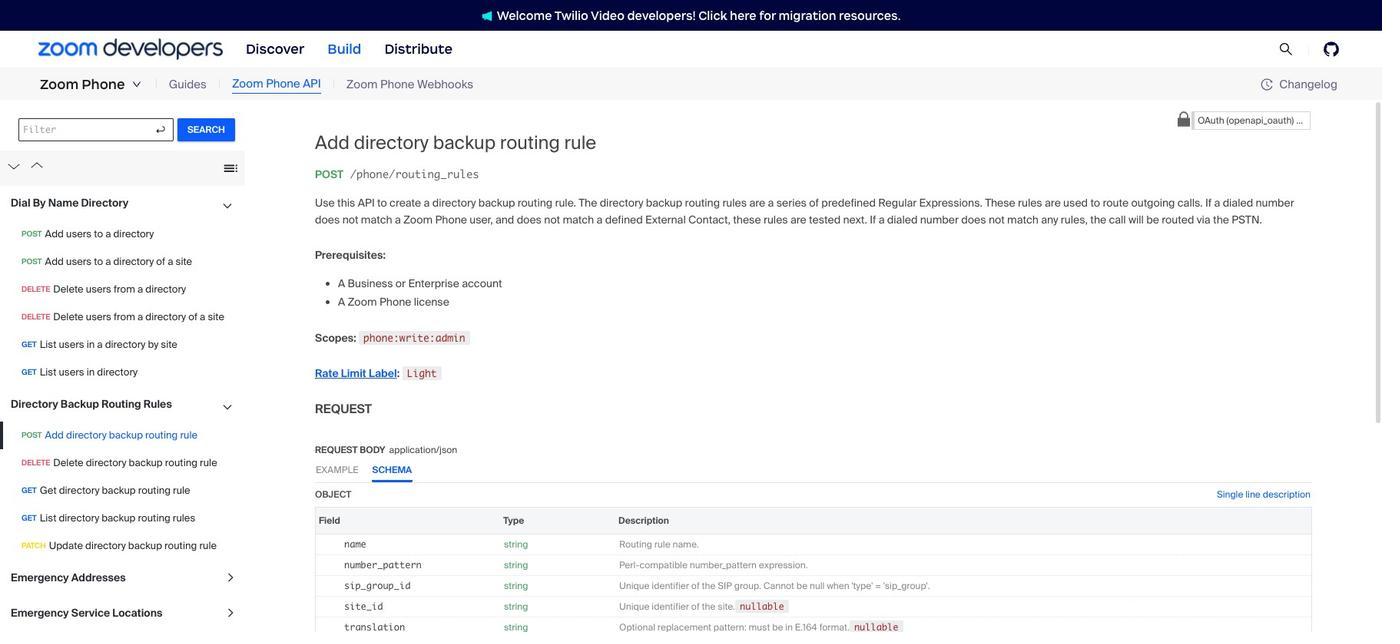 Task type: locate. For each thing, give the bounding box(es) containing it.
phone left the down image
[[82, 76, 125, 93]]

phone for zoom phone api
[[266, 76, 300, 92]]

welcome
[[497, 8, 552, 23]]

2 request from the top
[[315, 444, 358, 456]]

type
[[503, 514, 524, 527]]

click
[[698, 8, 727, 23]]

request up body
[[315, 401, 372, 417]]

single
[[1217, 488, 1243, 501]]

1 request from the top
[[315, 401, 372, 417]]

phone for zoom phone
[[82, 76, 125, 93]]

api
[[303, 76, 321, 92]]

2 phone from the left
[[266, 76, 300, 92]]

zoom
[[40, 76, 79, 93], [232, 76, 263, 92], [346, 77, 378, 92]]

description
[[1263, 488, 1311, 501]]

0 horizontal spatial zoom
[[40, 76, 79, 93]]

string for site_id
[[504, 601, 528, 613]]

3 string from the top
[[504, 580, 528, 592]]

request left body
[[315, 444, 358, 456]]

request for request
[[315, 401, 372, 417]]

video
[[591, 8, 625, 23]]

0 horizontal spatial phone
[[82, 76, 125, 93]]

number_pattern
[[344, 559, 422, 571]]

1 string from the top
[[504, 538, 528, 551]]

phone left 'api'
[[266, 76, 300, 92]]

1 horizontal spatial phone
[[266, 76, 300, 92]]

2 zoom from the left
[[232, 76, 263, 92]]

string for sip_group_id
[[504, 580, 528, 592]]

3 phone from the left
[[380, 77, 414, 92]]

2 horizontal spatial phone
[[380, 77, 414, 92]]

welcome twilio video developers! click here for migration resources.
[[497, 8, 901, 23]]

application/json
[[389, 444, 457, 456]]

guides link
[[169, 76, 207, 93]]

here
[[730, 8, 756, 23]]

notification image
[[481, 11, 497, 21], [481, 11, 492, 21]]

string
[[504, 538, 528, 551], [504, 559, 528, 571], [504, 580, 528, 592], [504, 601, 528, 613]]

request body application/json
[[315, 444, 457, 456]]

zoom for zoom phone webhooks
[[346, 77, 378, 92]]

1 vertical spatial request
[[315, 444, 358, 456]]

phone
[[82, 76, 125, 93], [266, 76, 300, 92], [380, 77, 414, 92]]

request
[[315, 401, 372, 417], [315, 444, 358, 456]]

history image
[[1261, 78, 1273, 91]]

github image
[[1324, 41, 1339, 57], [1324, 41, 1339, 57]]

2 horizontal spatial zoom
[[346, 77, 378, 92]]

zoom inside zoom phone webhooks link
[[346, 77, 378, 92]]

1 horizontal spatial zoom
[[232, 76, 263, 92]]

request for request body application/json
[[315, 444, 358, 456]]

1 phone from the left
[[82, 76, 125, 93]]

1 zoom from the left
[[40, 76, 79, 93]]

3 zoom from the left
[[346, 77, 378, 92]]

zoom inside zoom phone api link
[[232, 76, 263, 92]]

4 string from the top
[[504, 601, 528, 613]]

0 vertical spatial request
[[315, 401, 372, 417]]

name
[[344, 538, 366, 550]]

single line description
[[1217, 488, 1311, 501]]

2 string from the top
[[504, 559, 528, 571]]

phone left webhooks
[[380, 77, 414, 92]]



Task type: vqa. For each thing, say whether or not it's contained in the screenshot.
name
yes



Task type: describe. For each thing, give the bounding box(es) containing it.
phone for zoom phone webhooks
[[380, 77, 414, 92]]

zoom developer logo image
[[38, 39, 223, 60]]

guides
[[169, 77, 207, 92]]

zoom phone api link
[[232, 75, 321, 94]]

changelog
[[1279, 76, 1337, 92]]

resources.
[[839, 8, 901, 23]]

zoom phone webhooks
[[346, 77, 473, 92]]

search image
[[1279, 42, 1293, 56]]

field
[[319, 514, 340, 527]]

zoom phone webhooks link
[[346, 76, 473, 93]]

sip_group_id
[[344, 580, 411, 591]]

down image
[[132, 80, 141, 89]]

welcome twilio video developers! click here for migration resources. link
[[466, 7, 916, 23]]

changelog link
[[1261, 76, 1337, 92]]

zoom for zoom phone api
[[232, 76, 263, 92]]

webhooks
[[417, 77, 473, 92]]

string for name
[[504, 538, 528, 551]]

zoom phone
[[40, 76, 125, 93]]

body
[[360, 444, 385, 456]]

twilio
[[554, 8, 588, 23]]

search image
[[1279, 42, 1293, 56]]

line
[[1245, 488, 1261, 501]]

zoom phone api
[[232, 76, 321, 92]]

migration
[[779, 8, 836, 23]]

developers!
[[627, 8, 696, 23]]

string for number_pattern
[[504, 559, 528, 571]]

history image
[[1261, 78, 1279, 91]]

zoom for zoom phone
[[40, 76, 79, 93]]

for
[[759, 8, 776, 23]]

object
[[315, 488, 351, 501]]

site_id
[[344, 601, 383, 612]]



